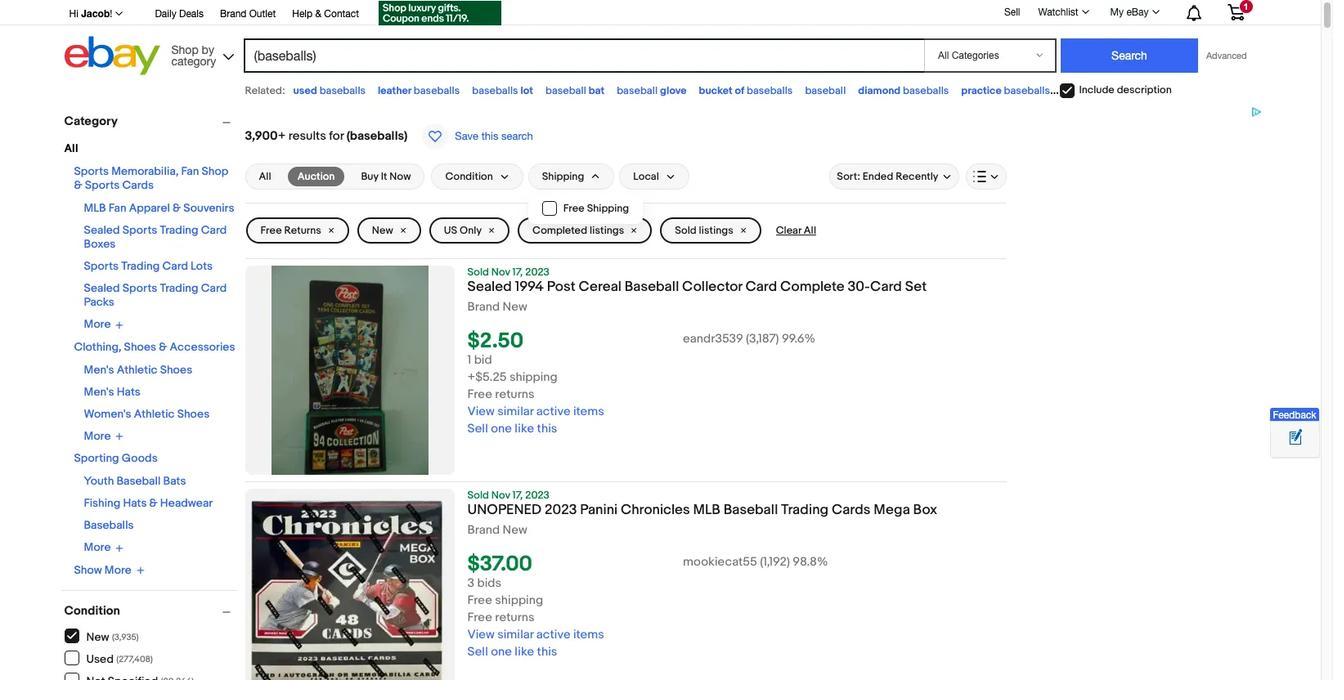Task type: vqa. For each thing, say whether or not it's contained in the screenshot.
4
no



Task type: describe. For each thing, give the bounding box(es) containing it.
1 vertical spatial shoes
[[160, 363, 192, 377]]

sell one like this link for $37.00
[[468, 645, 557, 660]]

sealed 1994 post cereal baseball collector card complete 30-card set link
[[468, 279, 1007, 300]]

buy
[[361, 170, 379, 183]]

one for $2.50
[[491, 421, 512, 437]]

save this search
[[455, 130, 533, 142]]

!
[[110, 8, 112, 20]]

more button for clothing,
[[84, 429, 124, 443]]

daily deals
[[155, 8, 204, 20]]

local button
[[620, 164, 689, 190]]

baseballs for leather baseballs
[[414, 84, 460, 97]]

free shipping
[[563, 202, 629, 215]]

buy it now
[[361, 170, 411, 183]]

sell for $2.50
[[468, 421, 488, 437]]

lots
[[191, 259, 213, 273]]

$2.50
[[468, 329, 524, 354]]

save
[[455, 130, 479, 142]]

1 vertical spatial condition
[[64, 604, 120, 619]]

sell one like this link for $2.50
[[468, 421, 557, 437]]

sold for $37.00
[[468, 489, 489, 502]]

baseballs
[[84, 519, 134, 533]]

99.6%
[[782, 331, 816, 347]]

sporting goods link
[[74, 452, 158, 466]]

save this search button
[[417, 123, 538, 151]]

(3,935)
[[112, 632, 139, 643]]

like for $2.50
[[515, 421, 534, 437]]

auction link
[[288, 167, 345, 187]]

mookiecat55
[[683, 555, 757, 570]]

trading down lots
[[160, 281, 198, 295]]

advanced
[[1207, 51, 1247, 61]]

sports down sports trading card lots link
[[123, 281, 157, 295]]

Auction selected text field
[[298, 169, 335, 184]]

sports down "boxes"
[[84, 259, 119, 273]]

clothing,
[[74, 340, 121, 354]]

buy it now link
[[351, 167, 421, 187]]

boxes
[[84, 237, 116, 251]]

lot
[[521, 84, 533, 97]]

show more button
[[74, 563, 145, 578]]

shipping button
[[528, 164, 615, 190]]

card right collector
[[746, 279, 777, 295]]

view for $37.00
[[468, 628, 495, 643]]

1 inside 'link'
[[1244, 2, 1249, 11]]

baseball bat
[[546, 84, 605, 97]]

accessories
[[170, 340, 235, 354]]

packs
[[84, 295, 114, 309]]

fan inside the 'sports memorabilia, fan shop & sports cards'
[[181, 164, 199, 178]]

cards inside the 'sports memorabilia, fan shop & sports cards'
[[122, 178, 154, 192]]

sealed up sports trading card lots link
[[84, 223, 120, 237]]

shipping for $37.00
[[495, 593, 543, 609]]

2023 for $2.50
[[525, 266, 550, 279]]

view similar active items link for $37.00
[[468, 628, 604, 643]]

post
[[547, 279, 576, 295]]

sports memorabilia, fan shop & sports cards
[[74, 164, 228, 192]]

3,900 + results for (baseballs)
[[245, 128, 408, 144]]

include description
[[1079, 84, 1172, 97]]

sealed sports trading card packs link
[[84, 281, 227, 309]]

advanced link
[[1199, 39, 1255, 72]]

rawlings baseballs
[[1063, 84, 1151, 97]]

bids
[[477, 576, 502, 592]]

clothing, shoes & accessories
[[74, 340, 235, 354]]

this for $37.00
[[537, 645, 557, 660]]

sporting goods
[[74, 452, 158, 466]]

complete
[[780, 279, 845, 295]]

daily
[[155, 8, 176, 20]]

practice baseballs
[[962, 84, 1050, 97]]

completed
[[533, 224, 588, 237]]

leather
[[378, 84, 412, 97]]

2 vertical spatial shoes
[[177, 407, 210, 421]]

baseballs for practice baseballs
[[1004, 84, 1050, 97]]

3 baseball from the left
[[805, 84, 846, 97]]

view similar active items link for $2.50
[[468, 404, 604, 420]]

rawlings
[[1063, 84, 1103, 97]]

bucket
[[699, 84, 733, 97]]

card down lots
[[201, 281, 227, 295]]

collector
[[682, 279, 742, 295]]

& inside youth baseball bats fishing hats & headwear baseballs
[[149, 497, 158, 511]]

shop inside the 'sports memorabilia, fan shop & sports cards'
[[202, 164, 228, 178]]

souvenirs
[[183, 201, 234, 215]]

brand inside brand outlet link
[[220, 8, 247, 20]]

unopened 2023 panini chronicles mlb baseball trading cards mega box image
[[245, 489, 454, 681]]

1 vertical spatial all
[[259, 170, 271, 183]]

& inside account 'navigation'
[[315, 8, 322, 20]]

new inside sold  nov 17, 2023 unopened 2023 panini chronicles mlb baseball trading cards mega box brand new
[[503, 523, 527, 538]]

glove
[[660, 84, 687, 97]]

1994
[[515, 279, 544, 295]]

baseballs for diamond baseballs
[[903, 84, 949, 97]]

sold for $2.50
[[468, 266, 489, 279]]

men's athletic shoes men's hats women's athletic shoes
[[84, 363, 210, 421]]

1 horizontal spatial shipping
[[587, 202, 629, 215]]

local
[[633, 170, 659, 183]]

sports down "apparel"
[[123, 223, 157, 237]]

us only
[[444, 224, 482, 237]]

watchlist
[[1039, 7, 1079, 18]]

0 horizontal spatial all
[[64, 142, 78, 155]]

view for $2.50
[[468, 404, 495, 420]]

shop by category
[[171, 43, 216, 67]]

mega
[[874, 502, 910, 519]]

0 vertical spatial shoes
[[124, 340, 156, 354]]

baseball inside sold  nov 17, 2023 unopened 2023 panini chronicles mlb baseball trading cards mega box brand new
[[724, 502, 778, 519]]

mookiecat55 (1,192) 98.8% 3 bids free shipping free returns view similar active items sell one like this
[[468, 555, 828, 660]]

baseball glove
[[617, 84, 687, 97]]

this for $2.50
[[537, 421, 557, 437]]

feedback
[[1273, 410, 1317, 421]]

unopened 2023 panini chronicles mlb baseball trading cards mega box heading
[[468, 502, 938, 519]]

sold listings link
[[660, 218, 761, 244]]

baseball for bat
[[546, 84, 586, 97]]

more up the sporting at the left bottom of page
[[84, 429, 111, 443]]

1 men's from the top
[[84, 363, 114, 377]]

now
[[390, 170, 411, 183]]

ebay
[[1127, 7, 1149, 18]]

returns
[[284, 224, 321, 237]]

shop by category banner
[[60, 0, 1257, 79]]

this inside button
[[482, 130, 499, 142]]

brand outlet link
[[220, 6, 276, 24]]

3 baseballs from the left
[[472, 84, 518, 97]]

card left lots
[[162, 259, 188, 273]]

nov for $2.50
[[492, 266, 510, 279]]

clear all link
[[770, 218, 823, 244]]

clothing, shoes & accessories link
[[74, 340, 235, 354]]

similar for $2.50
[[498, 404, 534, 420]]

used baseballs
[[293, 84, 366, 97]]

all link
[[249, 167, 281, 187]]

clear
[[776, 224, 802, 237]]

sell link
[[997, 6, 1028, 18]]

mlb fan apparel & souvenirs sealed sports trading card boxes sports trading card lots sealed sports trading card packs
[[84, 201, 234, 309]]

goods
[[122, 452, 158, 466]]

listings for completed listings
[[590, 224, 624, 237]]

baseballs link
[[84, 519, 134, 533]]

chronicles
[[621, 502, 690, 519]]

my
[[1111, 7, 1124, 18]]

women's athletic shoes link
[[84, 407, 210, 421]]

main content containing $2.50
[[245, 106, 1007, 681]]

hats for women's
[[117, 385, 141, 399]]

get the coupon image
[[379, 1, 502, 25]]

1 inside eandr3539 (3,187) 99.6% 1 bid +$5.25 shipping free returns view similar active items sell one like this
[[468, 353, 472, 368]]

0 vertical spatial athletic
[[117, 363, 158, 377]]

trading up sealed sports trading card packs link
[[121, 259, 160, 273]]

recently
[[896, 170, 939, 183]]

more up show more
[[84, 541, 111, 555]]

items for $37.00
[[573, 628, 604, 643]]

1 vertical spatial condition button
[[64, 604, 238, 619]]

+
[[278, 128, 286, 144]]

2023 for $37.00
[[525, 489, 550, 502]]

bid
[[474, 353, 492, 368]]

Search for anything text field
[[246, 40, 921, 71]]

by
[[202, 43, 214, 56]]

nov for $37.00
[[492, 489, 510, 502]]

cards inside sold  nov 17, 2023 unopened 2023 panini chronicles mlb baseball trading cards mega box brand new
[[832, 502, 871, 519]]

shop by category button
[[164, 36, 238, 72]]



Task type: locate. For each thing, give the bounding box(es) containing it.
brand inside the sold  nov 17, 2023 sealed 1994 post cereal baseball collector card complete 30-card set brand new
[[468, 299, 500, 315]]

7 baseballs from the left
[[1105, 84, 1151, 97]]

baseballs right of
[[747, 84, 793, 97]]

condition button up (3,935)
[[64, 604, 238, 619]]

0 vertical spatial fan
[[181, 164, 199, 178]]

1 vertical spatial hats
[[123, 497, 147, 511]]

1 items from the top
[[573, 404, 604, 420]]

1 nov from the top
[[492, 266, 510, 279]]

sell inside mookiecat55 (1,192) 98.8% 3 bids free shipping free returns view similar active items sell one like this
[[468, 645, 488, 660]]

0 vertical spatial active
[[537, 404, 571, 420]]

1 vertical spatial cards
[[832, 502, 871, 519]]

17, inside sold  nov 17, 2023 unopened 2023 panini chronicles mlb baseball trading cards mega box brand new
[[513, 489, 523, 502]]

completed listings link
[[518, 218, 652, 244]]

baseballs right used
[[320, 84, 366, 97]]

2023 inside the sold  nov 17, 2023 sealed 1994 post cereal baseball collector card complete 30-card set brand new
[[525, 266, 550, 279]]

sell down 3 on the bottom
[[468, 645, 488, 660]]

0 vertical spatial mlb
[[84, 201, 106, 215]]

like
[[515, 421, 534, 437], [515, 645, 534, 660]]

1 left bid
[[468, 353, 472, 368]]

us only link
[[429, 218, 510, 244]]

2 more button from the top
[[84, 429, 124, 443]]

nov up the $37.00
[[492, 489, 510, 502]]

sell one like this link down bids
[[468, 645, 557, 660]]

active for $2.50
[[537, 404, 571, 420]]

items inside eandr3539 (3,187) 99.6% 1 bid +$5.25 shipping free returns view similar active items sell one like this
[[573, 404, 604, 420]]

sell one like this link
[[468, 421, 557, 437], [468, 645, 557, 660]]

of
[[735, 84, 745, 97]]

sell left watchlist
[[1005, 6, 1021, 18]]

2 baseball from the left
[[617, 84, 658, 97]]

sporting
[[74, 452, 119, 466]]

baseballs right practice
[[1004, 84, 1050, 97]]

17, for $2.50
[[513, 266, 523, 279]]

card down 'souvenirs' on the top left of the page
[[201, 223, 227, 237]]

0 vertical spatial more button
[[84, 317, 124, 332]]

leather baseballs
[[378, 84, 460, 97]]

17, for $37.00
[[513, 489, 523, 502]]

sold  nov 17, 2023 sealed 1994 post cereal baseball collector card complete 30-card set brand new
[[468, 266, 927, 315]]

1 vertical spatial view
[[468, 628, 495, 643]]

hats for &
[[123, 497, 147, 511]]

active for $37.00
[[537, 628, 571, 643]]

1 vertical spatial shipping
[[495, 593, 543, 609]]

more
[[84, 318, 111, 332], [84, 429, 111, 443], [84, 541, 111, 555], [105, 563, 131, 577]]

0 horizontal spatial condition button
[[64, 604, 238, 619]]

bats
[[163, 475, 186, 488]]

1 like from the top
[[515, 421, 534, 437]]

2 one from the top
[[491, 645, 512, 660]]

help & contact
[[292, 8, 359, 20]]

sell for $37.00
[[468, 645, 488, 660]]

new inside the sold  nov 17, 2023 sealed 1994 post cereal baseball collector card complete 30-card set brand new
[[503, 299, 527, 315]]

1 vertical spatial 1
[[468, 353, 472, 368]]

0 horizontal spatial fan
[[109, 201, 126, 215]]

0 vertical spatial like
[[515, 421, 534, 437]]

0 vertical spatial hats
[[117, 385, 141, 399]]

all down 3,900
[[259, 170, 271, 183]]

baseballs for rawlings baseballs
[[1105, 84, 1151, 97]]

brand left outlet
[[220, 8, 247, 20]]

0 vertical spatial similar
[[498, 404, 534, 420]]

1 vertical spatial sell one like this link
[[468, 645, 557, 660]]

like inside eandr3539 (3,187) 99.6% 1 bid +$5.25 shipping free returns view similar active items sell one like this
[[515, 421, 534, 437]]

unopened
[[468, 502, 542, 519]]

similar for $37.00
[[498, 628, 534, 643]]

2 nov from the top
[[492, 489, 510, 502]]

1 vertical spatial 17,
[[513, 489, 523, 502]]

brand down the unopened
[[468, 523, 500, 538]]

box
[[913, 502, 938, 519]]

returns inside mookiecat55 (1,192) 98.8% 3 bids free shipping free returns view similar active items sell one like this
[[495, 610, 535, 626]]

1 horizontal spatial baseball
[[617, 84, 658, 97]]

fan inside mlb fan apparel & souvenirs sealed sports trading card boxes sports trading card lots sealed sports trading card packs
[[109, 201, 126, 215]]

shipping up completed listings link
[[587, 202, 629, 215]]

sell inside account 'navigation'
[[1005, 6, 1021, 18]]

(1,192)
[[760, 555, 790, 570]]

view similar active items link down +$5.25
[[468, 404, 604, 420]]

active inside mookiecat55 (1,192) 98.8% 3 bids free shipping free returns view similar active items sell one like this
[[537, 628, 571, 643]]

related:
[[245, 84, 285, 97]]

1 vertical spatial this
[[537, 421, 557, 437]]

this
[[482, 130, 499, 142], [537, 421, 557, 437], [537, 645, 557, 660]]

0 vertical spatial one
[[491, 421, 512, 437]]

2 view from the top
[[468, 628, 495, 643]]

0 horizontal spatial mlb
[[84, 201, 106, 215]]

nov inside sold  nov 17, 2023 unopened 2023 panini chronicles mlb baseball trading cards mega box brand new
[[492, 489, 510, 502]]

men's
[[84, 363, 114, 377], [84, 385, 114, 399]]

baseball right cereal
[[625, 279, 679, 295]]

bucket of baseballs
[[699, 84, 793, 97]]

baseball down goods
[[117, 475, 161, 488]]

items
[[573, 404, 604, 420], [573, 628, 604, 643]]

0 vertical spatial cards
[[122, 178, 154, 192]]

condition
[[445, 170, 493, 183], [64, 604, 120, 619]]

1 vertical spatial returns
[[495, 610, 535, 626]]

& right "apparel"
[[173, 201, 181, 215]]

brand up $2.50
[[468, 299, 500, 315]]

baseball left "glove"
[[617, 84, 658, 97]]

baseball left diamond
[[805, 84, 846, 97]]

2 vertical spatial more button
[[84, 541, 124, 555]]

1 similar from the top
[[498, 404, 534, 420]]

2 sell one like this link from the top
[[468, 645, 557, 660]]

2 baseballs from the left
[[414, 84, 460, 97]]

hats inside men's athletic shoes men's hats women's athletic shoes
[[117, 385, 141, 399]]

women's
[[84, 407, 131, 421]]

1 vertical spatial similar
[[498, 628, 534, 643]]

help & contact link
[[292, 6, 359, 24]]

shipping for $2.50
[[510, 370, 558, 385]]

sort: ended recently
[[837, 170, 939, 183]]

baseballs left lot
[[472, 84, 518, 97]]

one inside eandr3539 (3,187) 99.6% 1 bid +$5.25 shipping free returns view similar active items sell one like this
[[491, 421, 512, 437]]

baseball inside the sold  nov 17, 2023 sealed 1994 post cereal baseball collector card complete 30-card set brand new
[[625, 279, 679, 295]]

sell inside eandr3539 (3,187) 99.6% 1 bid +$5.25 shipping free returns view similar active items sell one like this
[[468, 421, 488, 437]]

1
[[1244, 2, 1249, 11], [468, 353, 472, 368]]

shop inside shop by category
[[171, 43, 199, 56]]

2 similar from the top
[[498, 628, 534, 643]]

2 listings from the left
[[699, 224, 734, 237]]

1 up advanced link
[[1244, 2, 1249, 11]]

sold
[[675, 224, 697, 237], [468, 266, 489, 279], [468, 489, 489, 502]]

hats
[[117, 385, 141, 399], [123, 497, 147, 511]]

1 baseballs from the left
[[320, 84, 366, 97]]

mlb up "boxes"
[[84, 201, 106, 215]]

0 vertical spatial this
[[482, 130, 499, 142]]

more up 'clothing,'
[[84, 318, 111, 332]]

0 horizontal spatial condition
[[64, 604, 120, 619]]

shoes down accessories
[[177, 407, 210, 421]]

1 vertical spatial active
[[537, 628, 571, 643]]

0 horizontal spatial cards
[[122, 178, 154, 192]]

all down category
[[64, 142, 78, 155]]

trading
[[160, 223, 198, 237], [121, 259, 160, 273], [160, 281, 198, 295], [781, 502, 829, 519]]

sealed left 1994 at the top left of the page
[[468, 279, 512, 295]]

2 vertical spatial baseball
[[724, 502, 778, 519]]

0 vertical spatial baseball
[[625, 279, 679, 295]]

0 horizontal spatial baseball
[[117, 475, 161, 488]]

listings down 'free shipping' in the left top of the page
[[590, 224, 624, 237]]

1 view from the top
[[468, 404, 495, 420]]

mlb inside mlb fan apparel & souvenirs sealed sports trading card boxes sports trading card lots sealed sports trading card packs
[[84, 201, 106, 215]]

new down the unopened
[[503, 523, 527, 538]]

sealed inside the sold  nov 17, 2023 sealed 1994 post cereal baseball collector card complete 30-card set brand new
[[468, 279, 512, 295]]

like for $37.00
[[515, 645, 534, 660]]

0 vertical spatial view
[[468, 404, 495, 420]]

0 vertical spatial condition
[[445, 170, 493, 183]]

1 horizontal spatial mlb
[[693, 502, 721, 519]]

baseball for glove
[[617, 84, 658, 97]]

view similar active items link down bids
[[468, 628, 604, 643]]

view down +$5.25
[[468, 404, 495, 420]]

1 active from the top
[[537, 404, 571, 420]]

cereal
[[579, 279, 622, 295]]

shipping inside mookiecat55 (1,192) 98.8% 3 bids free shipping free returns view similar active items sell one like this
[[495, 593, 543, 609]]

returns
[[495, 387, 535, 403], [495, 610, 535, 626]]

0 vertical spatial sold
[[675, 224, 697, 237]]

0 horizontal spatial 1
[[468, 353, 472, 368]]

0 horizontal spatial listings
[[590, 224, 624, 237]]

listings up collector
[[699, 224, 734, 237]]

condition down save
[[445, 170, 493, 183]]

1 vertical spatial baseball
[[117, 475, 161, 488]]

1 vertical spatial fan
[[109, 201, 126, 215]]

& down youth baseball bats link
[[149, 497, 158, 511]]

view down bids
[[468, 628, 495, 643]]

view similar active items link
[[468, 404, 604, 420], [468, 628, 604, 643]]

shipping inside eandr3539 (3,187) 99.6% 1 bid +$5.25 shipping free returns view similar active items sell one like this
[[510, 370, 558, 385]]

0 horizontal spatial baseball
[[546, 84, 586, 97]]

nov left 1994 at the top left of the page
[[492, 266, 510, 279]]

used
[[293, 84, 317, 97]]

0 vertical spatial shop
[[171, 43, 199, 56]]

listings for sold listings
[[699, 224, 734, 237]]

(baseballs)
[[347, 128, 408, 144]]

1 vertical spatial brand
[[468, 299, 500, 315]]

sort: ended recently button
[[830, 164, 959, 190]]

trading down mlb fan apparel & souvenirs link
[[160, 223, 198, 237]]

None submit
[[1061, 38, 1199, 73]]

shipping down bids
[[495, 593, 543, 609]]

sealed 1994 post cereal baseball collector card complete 30-card set heading
[[468, 279, 927, 295]]

card left set
[[871, 279, 902, 295]]

0 horizontal spatial shipping
[[542, 170, 584, 183]]

(3,187)
[[746, 331, 779, 347]]

1 more button from the top
[[84, 317, 124, 332]]

sports down category
[[74, 164, 109, 178]]

& down category
[[74, 178, 82, 192]]

0 vertical spatial brand
[[220, 8, 247, 20]]

1 vertical spatial shipping
[[587, 202, 629, 215]]

items inside mookiecat55 (1,192) 98.8% 3 bids free shipping free returns view similar active items sell one like this
[[573, 628, 604, 643]]

memorabilia,
[[111, 164, 179, 178]]

5 baseballs from the left
[[903, 84, 949, 97]]

1 horizontal spatial condition
[[445, 170, 493, 183]]

youth baseball bats link
[[84, 475, 186, 488]]

baseball inside youth baseball bats fishing hats & headwear baseballs
[[117, 475, 161, 488]]

0 vertical spatial 17,
[[513, 266, 523, 279]]

athletic down clothing, shoes & accessories
[[117, 363, 158, 377]]

trading inside sold  nov 17, 2023 unopened 2023 panini chronicles mlb baseball trading cards mega box brand new
[[781, 502, 829, 519]]

1 horizontal spatial all
[[259, 170, 271, 183]]

returns down +$5.25
[[495, 387, 535, 403]]

1 vertical spatial one
[[491, 645, 512, 660]]

1 horizontal spatial cards
[[832, 502, 871, 519]]

apparel
[[129, 201, 170, 215]]

1 baseball from the left
[[546, 84, 586, 97]]

1 vertical spatial men's
[[84, 385, 114, 399]]

1 horizontal spatial 1
[[1244, 2, 1249, 11]]

shipping up "free shipping" link
[[542, 170, 584, 183]]

baseballs right diamond
[[903, 84, 949, 97]]

shop up 'souvenirs' on the top left of the page
[[202, 164, 228, 178]]

sell down +$5.25
[[468, 421, 488, 437]]

1 17, from the top
[[513, 266, 523, 279]]

new up used at left
[[86, 630, 109, 644]]

1 horizontal spatial baseball
[[625, 279, 679, 295]]

1 horizontal spatial fan
[[181, 164, 199, 178]]

it
[[381, 170, 387, 183]]

baseballs lot
[[472, 84, 533, 97]]

4 baseballs from the left
[[747, 84, 793, 97]]

one inside mookiecat55 (1,192) 98.8% 3 bids free shipping free returns view similar active items sell one like this
[[491, 645, 512, 660]]

more button down women's
[[84, 429, 124, 443]]

2 men's from the top
[[84, 385, 114, 399]]

2 17, from the top
[[513, 489, 523, 502]]

one down +$5.25
[[491, 421, 512, 437]]

2 vertical spatial this
[[537, 645, 557, 660]]

more right show
[[105, 563, 131, 577]]

2 vertical spatial sold
[[468, 489, 489, 502]]

baseballs right the leather
[[414, 84, 460, 97]]

1 vertical spatial shop
[[202, 164, 228, 178]]

similar inside mookiecat55 (1,192) 98.8% 3 bids free shipping free returns view similar active items sell one like this
[[498, 628, 534, 643]]

fan left "apparel"
[[109, 201, 126, 215]]

0 vertical spatial shipping
[[542, 170, 584, 183]]

more button down packs
[[84, 317, 124, 332]]

17, up the $37.00
[[513, 489, 523, 502]]

1 vertical spatial view similar active items link
[[468, 628, 604, 643]]

sold up the $37.00
[[468, 489, 489, 502]]

hats down men's athletic shoes link
[[117, 385, 141, 399]]

hi jacob !
[[69, 7, 112, 20]]

baseballs
[[320, 84, 366, 97], [414, 84, 460, 97], [472, 84, 518, 97], [747, 84, 793, 97], [903, 84, 949, 97], [1004, 84, 1050, 97], [1105, 84, 1151, 97]]

baseballs right rawlings
[[1105, 84, 1151, 97]]

panini
[[580, 502, 618, 519]]

3
[[468, 576, 475, 592]]

shipping inside dropdown button
[[542, 170, 584, 183]]

one down bids
[[491, 645, 512, 660]]

1 listings from the left
[[590, 224, 624, 237]]

2 returns from the top
[[495, 610, 535, 626]]

sports up "boxes"
[[85, 178, 120, 192]]

baseballs for used baseballs
[[320, 84, 366, 97]]

account navigation
[[60, 0, 1257, 28]]

active inside eandr3539 (3,187) 99.6% 1 bid +$5.25 shipping free returns view similar active items sell one like this
[[537, 404, 571, 420]]

3 more button from the top
[[84, 541, 124, 555]]

0 vertical spatial all
[[64, 142, 78, 155]]

free shipping link
[[529, 194, 642, 223]]

0 vertical spatial view similar active items link
[[468, 404, 604, 420]]

3,900
[[245, 128, 278, 144]]

new down 1994 at the top left of the page
[[503, 299, 527, 315]]

1 vertical spatial nov
[[492, 489, 510, 502]]

similar down +$5.25
[[498, 404, 534, 420]]

6 baseballs from the left
[[1004, 84, 1050, 97]]

1 vertical spatial athletic
[[134, 407, 175, 421]]

new down it
[[372, 224, 393, 237]]

0 vertical spatial shipping
[[510, 370, 558, 385]]

sold  nov 17, 2023 unopened 2023 panini chronicles mlb baseball trading cards mega box brand new
[[468, 489, 938, 538]]

0 vertical spatial men's
[[84, 363, 114, 377]]

1 returns from the top
[[495, 387, 535, 403]]

mlb inside sold  nov 17, 2023 unopened 2023 panini chronicles mlb baseball trading cards mega box brand new
[[693, 502, 721, 519]]

2 horizontal spatial baseball
[[805, 84, 846, 97]]

sold inside sold  nov 17, 2023 unopened 2023 panini chronicles mlb baseball trading cards mega box brand new
[[468, 489, 489, 502]]

similar down bids
[[498, 628, 534, 643]]

condition button
[[431, 164, 523, 190], [64, 604, 238, 619]]

1 vertical spatial sell
[[468, 421, 488, 437]]

0 vertical spatial condition button
[[431, 164, 523, 190]]

returns down bids
[[495, 610, 535, 626]]

none submit inside shop by category banner
[[1061, 38, 1199, 73]]

0 vertical spatial items
[[573, 404, 604, 420]]

1 vertical spatial like
[[515, 645, 534, 660]]

shoes
[[124, 340, 156, 354], [160, 363, 192, 377], [177, 407, 210, 421]]

baseball left bat
[[546, 84, 586, 97]]

1 horizontal spatial shop
[[202, 164, 228, 178]]

cards left mega
[[832, 502, 871, 519]]

0 vertical spatial returns
[[495, 387, 535, 403]]

1 one from the top
[[491, 421, 512, 437]]

condition up the new (3,935)
[[64, 604, 120, 619]]

sealed down "boxes"
[[84, 281, 120, 295]]

2 vertical spatial all
[[804, 224, 816, 237]]

men's up women's
[[84, 385, 114, 399]]

include
[[1079, 84, 1115, 97]]

& inside the 'sports memorabilia, fan shop & sports cards'
[[74, 178, 82, 192]]

1 horizontal spatial condition button
[[431, 164, 523, 190]]

returns for $37.00
[[495, 610, 535, 626]]

1 view similar active items link from the top
[[468, 404, 604, 420]]

brand inside sold  nov 17, 2023 unopened 2023 panini chronicles mlb baseball trading cards mega box brand new
[[468, 523, 500, 538]]

shoes down clothing, shoes & accessories link
[[160, 363, 192, 377]]

men's down 'clothing,'
[[84, 363, 114, 377]]

1 horizontal spatial listings
[[699, 224, 734, 237]]

nov inside the sold  nov 17, 2023 sealed 1994 post cereal baseball collector card complete 30-card set brand new
[[492, 266, 510, 279]]

mlb fan apparel & souvenirs link
[[84, 201, 234, 215]]

advertisement region
[[1020, 106, 1265, 597]]

(277,408)
[[116, 654, 153, 665]]

1 vertical spatial sold
[[468, 266, 489, 279]]

auction
[[298, 170, 335, 183]]

new link
[[357, 218, 421, 244]]

new
[[372, 224, 393, 237], [503, 299, 527, 315], [503, 523, 527, 538], [86, 630, 109, 644]]

sold inside the sold  nov 17, 2023 sealed 1994 post cereal baseball collector card complete 30-card set brand new
[[468, 266, 489, 279]]

hats inside youth baseball bats fishing hats & headwear baseballs
[[123, 497, 147, 511]]

more inside 'button'
[[105, 563, 131, 577]]

view inside eandr3539 (3,187) 99.6% 1 bid +$5.25 shipping free returns view similar active items sell one like this
[[468, 404, 495, 420]]

1 sell one like this link from the top
[[468, 421, 557, 437]]

similar inside eandr3539 (3,187) 99.6% 1 bid +$5.25 shipping free returns view similar active items sell one like this
[[498, 404, 534, 420]]

shoes up men's athletic shoes link
[[124, 340, 156, 354]]

description
[[1117, 84, 1172, 97]]

one for $37.00
[[491, 645, 512, 660]]

2 active from the top
[[537, 628, 571, 643]]

sports memorabilia, fan shop & sports cards link
[[74, 164, 228, 192]]

listing options selector. list view selected. image
[[973, 170, 999, 183]]

sold down 'only'
[[468, 266, 489, 279]]

like inside mookiecat55 (1,192) 98.8% 3 bids free shipping free returns view similar active items sell one like this
[[515, 645, 534, 660]]

0 vertical spatial sell
[[1005, 6, 1021, 18]]

view inside mookiecat55 (1,192) 98.8% 3 bids free shipping free returns view similar active items sell one like this
[[468, 628, 495, 643]]

help
[[292, 8, 313, 20]]

listings
[[590, 224, 624, 237], [699, 224, 734, 237]]

0 vertical spatial nov
[[492, 266, 510, 279]]

0 vertical spatial sell one like this link
[[468, 421, 557, 437]]

0 vertical spatial 1
[[1244, 2, 1249, 11]]

1 vertical spatial mlb
[[693, 502, 721, 519]]

2 horizontal spatial baseball
[[724, 502, 778, 519]]

2 like from the top
[[515, 645, 534, 660]]

hats down youth baseball bats link
[[123, 497, 147, 511]]

17, left post
[[513, 266, 523, 279]]

returns inside eandr3539 (3,187) 99.6% 1 bid +$5.25 shipping free returns view similar active items sell one like this
[[495, 387, 535, 403]]

fan up 'souvenirs' on the top left of the page
[[181, 164, 199, 178]]

& right help
[[315, 8, 322, 20]]

cards up "apparel"
[[122, 178, 154, 192]]

30-
[[848, 279, 871, 295]]

fishing
[[84, 497, 120, 511]]

sealed 1994 post cereal baseball collector card complete 30-card set image
[[271, 266, 428, 475]]

free returns
[[261, 224, 321, 237]]

2 vertical spatial brand
[[468, 523, 500, 538]]

baseball up the (1,192)
[[724, 502, 778, 519]]

free inside eandr3539 (3,187) 99.6% 1 bid +$5.25 shipping free returns view similar active items sell one like this
[[468, 387, 492, 403]]

jacob
[[81, 7, 110, 20]]

unopened 2023 panini chronicles mlb baseball trading cards mega box link
[[468, 502, 1007, 524]]

1 link
[[1218, 0, 1255, 24]]

2 items from the top
[[573, 628, 604, 643]]

items for $2.50
[[573, 404, 604, 420]]

free
[[563, 202, 585, 215], [261, 224, 282, 237], [468, 387, 492, 403], [468, 593, 492, 609], [468, 610, 492, 626]]

men's athletic shoes link
[[84, 363, 192, 377]]

2 horizontal spatial all
[[804, 224, 816, 237]]

more button up show more
[[84, 541, 124, 555]]

all
[[64, 142, 78, 155], [259, 170, 271, 183], [804, 224, 816, 237]]

17, inside the sold  nov 17, 2023 sealed 1994 post cereal baseball collector card complete 30-card set brand new
[[513, 266, 523, 279]]

cards
[[122, 178, 154, 192], [832, 502, 871, 519]]

more button for sporting
[[84, 541, 124, 555]]

mlb right the chronicles
[[693, 502, 721, 519]]

& inside mlb fan apparel & souvenirs sealed sports trading card boxes sports trading card lots sealed sports trading card packs
[[173, 201, 181, 215]]

shipping right +$5.25
[[510, 370, 558, 385]]

main content
[[245, 106, 1007, 681]]

sell one like this link down +$5.25
[[468, 421, 557, 437]]

2 vertical spatial sell
[[468, 645, 488, 660]]

all right clear at top
[[804, 224, 816, 237]]

1 vertical spatial items
[[573, 628, 604, 643]]

more button
[[84, 317, 124, 332], [84, 429, 124, 443], [84, 541, 124, 555]]

this inside mookiecat55 (1,192) 98.8% 3 bids free shipping free returns view similar active items sell one like this
[[537, 645, 557, 660]]

&
[[315, 8, 322, 20], [74, 178, 82, 192], [173, 201, 181, 215], [159, 340, 167, 354], [149, 497, 158, 511]]

0 horizontal spatial shop
[[171, 43, 199, 56]]

2 view similar active items link from the top
[[468, 628, 604, 643]]

this inside eandr3539 (3,187) 99.6% 1 bid +$5.25 shipping free returns view similar active items sell one like this
[[537, 421, 557, 437]]

sold up sealed 1994 post cereal baseball collector card complete 30-card set heading
[[675, 224, 697, 237]]

sold inside sold listings link
[[675, 224, 697, 237]]

& up men's athletic shoes link
[[159, 340, 167, 354]]

only
[[460, 224, 482, 237]]

athletic right women's
[[134, 407, 175, 421]]

returns for $2.50
[[495, 387, 535, 403]]

search
[[502, 130, 533, 142]]

new (3,935)
[[86, 630, 139, 644]]

1 vertical spatial more button
[[84, 429, 124, 443]]



